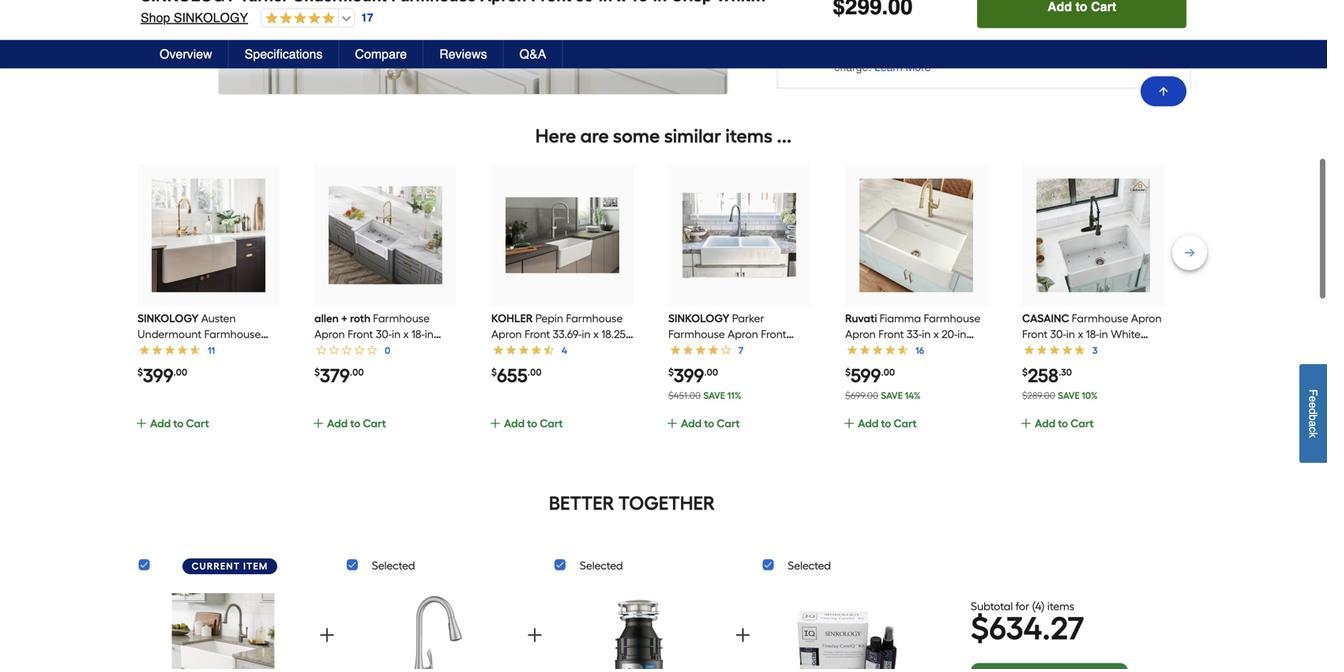 Task type: vqa. For each thing, say whether or not it's contained in the screenshot.
chevron down icon within Can Free Shipping Be Used For Orders Delivered Outside Of The Contiguous United States? button
no



Task type: describe. For each thing, give the bounding box(es) containing it.
similar
[[664, 124, 722, 147]]

single inside farmhouse apron front 30-in x 18-in white fireclay single bowl kitchen sink
[[1063, 343, 1093, 357]]

together
[[619, 492, 715, 515]]

.00 inside $ 599 .00
[[881, 367, 895, 378]]

cart for 1st the 399 list item from the right
[[717, 417, 740, 430]]

sinkology inside sinkology turner undermount farmhouse apron front 30-in x 18-in crisp white fireclay single bowl kitchen sink item # 4982931 | model # sk404-30fc
[[136, 0, 231, 19]]

sinkology austen undermount farmhouse apron front 33-in x 18-in crisp white fireclay single bowl kitchen sink image
[[152, 178, 265, 292]]

+
[[341, 312, 348, 325]]

add to cart for 1st the 399 list item from the right
[[681, 417, 740, 430]]

moen georgene spot resist stainless single handle pull-down kitchen faucet with deck plate image
[[380, 587, 482, 669]]

your
[[871, 45, 892, 58]]

f e e d b a c k button
[[1300, 364, 1327, 463]]

20-
[[942, 327, 958, 341]]

2 $ 399 .00 from the left
[[668, 364, 718, 387]]

2 399 list item from the left
[[666, 164, 811, 449]]

here
[[536, 124, 576, 147]]

fireclay inside fiamma farmhouse apron front 33-in x 20-in white fireclay single bowl kitchen sink
[[878, 343, 916, 357]]

easy & free returns return your new, unused item in-store or ship it back to us free of charge.
[[835, 29, 1154, 73]]

599 list item
[[843, 164, 988, 449]]

items inside subtotal for ( 4 ) items $ 634 .27
[[1048, 600, 1075, 613]]

4982931
[[167, 24, 210, 36]]

to for 599 list item
[[881, 417, 891, 430]]

to for first the 399 list item from left
[[173, 417, 184, 430]]

add to cart for 599 list item
[[858, 417, 917, 430]]

.30
[[1059, 367, 1072, 378]]

add to cart link for 655 list item
[[489, 415, 631, 449]]

add to cart for 379 list item
[[327, 417, 386, 430]]

white inside fiamma farmhouse apron front 33-in x 20-in white fireclay single bowl kitchen sink
[[845, 343, 875, 357]]

add to cart link for 599 list item
[[843, 415, 984, 449]]

30- inside sinkology turner undermount farmhouse apron front 30-in x 18-in crisp white fireclay single bowl kitchen sink item # 4982931 | model # sk404-30fc
[[571, 0, 594, 19]]

returns
[[901, 29, 943, 42]]

f
[[1307, 389, 1320, 396]]

k
[[1307, 433, 1320, 438]]

kohler link
[[491, 312, 633, 372]]

item
[[243, 560, 268, 572]]

33-
[[907, 327, 922, 341]]

$ inside subtotal for ( 4 ) items $ 634 .27
[[971, 610, 989, 648]]

30fc
[[296, 24, 323, 36]]

here are some similar items ...
[[536, 124, 792, 147]]

sink inside fiamma farmhouse apron front 33-in x 20-in white fireclay single bowl kitchen sink
[[885, 359, 906, 372]]

sk404-
[[259, 24, 296, 36]]

655
[[497, 364, 528, 387]]

single inside fiamma farmhouse apron front 33-in x 20-in white fireclay single bowl kitchen sink
[[918, 343, 949, 357]]

$ inside $ 258 .30
[[1022, 367, 1028, 378]]

white inside farmhouse apron front 30-in x 18-in white fireclay single bowl kitchen sink
[[1111, 327, 1141, 341]]

.00 for sinkology
[[173, 367, 187, 378]]

learn more
[[875, 61, 931, 73]]

reviews button
[[424, 51, 504, 79]]

ship
[[1038, 45, 1058, 58]]

18- inside farmhouse apron front 30-in x 18-in white fireclay single bowl kitchen sink
[[1086, 327, 1100, 341]]

.27
[[1042, 610, 1084, 648]]

front inside fiamma farmhouse apron front 33-in x 20-in white fireclay single bowl kitchen sink
[[879, 327, 904, 341]]

front inside farmhouse apron front 30-in x 18-in white fireclay single bowl kitchen sink
[[1022, 327, 1048, 341]]

(
[[1032, 600, 1036, 613]]

sinkology parker farmhouse apron front 33.85-in x 24.25-in crisp white fireclay double equal bowl 3-hole kitchen sink image
[[683, 178, 796, 292]]

258
[[1028, 364, 1059, 387]]

add for allen + roth farmhouse apron front 30-in x 18-in white fireclay single bowl kitchen sink image
[[327, 417, 348, 430]]

it
[[1061, 45, 1066, 58]]

free
[[875, 29, 898, 42]]

ruvati fiamma farmhouse apron front 33-in x 20-in white fireclay single bowl kitchen sink image
[[860, 178, 973, 292]]

1 e from the top
[[1307, 396, 1320, 402]]

for
[[1016, 600, 1030, 613]]

4
[[1036, 600, 1042, 613]]

fiamma farmhouse apron front 33-in x 20-in white fireclay single bowl kitchen sink
[[845, 312, 981, 372]]

cart for 258 list item
[[1071, 417, 1094, 430]]

q&a
[[520, 58, 546, 72]]

$ 655 .00
[[491, 364, 542, 387]]

$451.00
[[668, 390, 701, 401]]

599
[[851, 364, 881, 387]]

add inside button
[[1048, 10, 1072, 25]]

add to cart for first the 399 list item from left
[[150, 417, 209, 430]]

$ 379 .00
[[314, 364, 364, 387]]

$ inside $ 599 .00
[[845, 367, 851, 378]]

item
[[136, 24, 157, 36]]

$ 258 .30
[[1022, 364, 1072, 387]]

free
[[1123, 45, 1142, 58]]

634
[[989, 610, 1042, 648]]

299
[[845, 5, 882, 31]]

add to cart link for 258 list item
[[1020, 415, 1161, 449]]

items inside heading
[[726, 124, 773, 147]]

30- inside farmhouse apron front 30-in x 18-in white fireclay single bowl kitchen sink
[[1051, 327, 1067, 341]]

$ 599 .00
[[845, 364, 895, 387]]

655 list item
[[489, 164, 634, 449]]

1 399 list item from the left
[[135, 164, 280, 449]]

10%
[[1082, 390, 1098, 401]]

return
[[835, 45, 868, 58]]

258 list item
[[1020, 164, 1165, 449]]

save for 599
[[881, 390, 903, 401]]

$451.00 save 11%
[[668, 390, 742, 401]]

cart inside button
[[1091, 10, 1117, 25]]

specifications button
[[229, 51, 339, 79]]

...
[[777, 124, 792, 147]]

cart for first the 399 list item from left
[[186, 417, 209, 430]]

model
[[220, 24, 250, 36]]

us
[[1108, 45, 1120, 58]]

roth
[[350, 312, 371, 325]]

undermount
[[288, 0, 382, 19]]

sinkology turner undermount farmhouse apron front 30-in x 18-in crisp white fireclay single bowl kitchen sink item # 4982931 | model # sk404-30fc
[[136, 0, 1013, 36]]

kitchen inside fiamma farmhouse apron front 33-in x 20-in white fireclay single bowl kitchen sink
[[845, 359, 883, 372]]

c
[[1307, 427, 1320, 433]]

sink inside sinkology turner undermount farmhouse apron front 30-in x 18-in crisp white fireclay single bowl kitchen sink item # 4982931 | model # sk404-30fc
[[979, 0, 1013, 19]]

18- inside sinkology turner undermount farmhouse apron front 30-in x 18-in crisp white fireclay single bowl kitchen sink item # 4982931 | model # sk404-30fc
[[626, 0, 648, 19]]

compare
[[355, 58, 407, 72]]

$699.00 save 14%
[[845, 390, 921, 401]]

379 list item
[[312, 164, 457, 449]]

|
[[213, 24, 216, 36]]

add to cart inside button
[[1048, 10, 1117, 25]]

sinkology 3-piece kitchen sink accessory kit image
[[796, 587, 898, 669]]

insinkerator badger 5xl non-corded 1/2-hp continuous feed garbage disposal image
[[588, 587, 690, 669]]

item number 4 9 8 2 9 3 1 and model number s k 4 0 4 - 3 0 f c element
[[136, 22, 1191, 38]]

add to cart for 655 list item
[[504, 417, 563, 430]]

fireclay inside farmhouse apron front 30-in x 18-in white fireclay single bowl kitchen sink
[[1022, 343, 1060, 357]]

apron inside sinkology turner undermount farmhouse apron front 30-in x 18-in crisp white fireclay single bowl kitchen sink item # 4982931 | model # sk404-30fc
[[476, 0, 522, 19]]

farmhouse inside farmhouse apron front 30-in x 18-in white fireclay single bowl kitchen sink
[[1072, 312, 1129, 325]]

back
[[1069, 45, 1093, 58]]

kohler pepin farmhouse apron front 33.69-in x 18.25-in white cast iron single bowl kitchen sink image
[[506, 178, 619, 292]]

crisp
[[667, 0, 707, 19]]

0 vertical spatial 17
[[361, 22, 373, 35]]

to inside button
[[1076, 10, 1088, 25]]

add for casainc farmhouse apron front 30-in x 18-in white fireclay single bowl kitchen sink image
[[1035, 417, 1056, 430]]

subtotal
[[971, 600, 1013, 613]]

cart for 655 list item
[[540, 417, 563, 430]]

are
[[580, 124, 609, 147]]

white inside sinkology turner undermount farmhouse apron front 30-in x 18-in crisp white fireclay single bowl kitchen sink item # 4982931 | model # sk404-30fc
[[712, 0, 755, 19]]

bowl inside sinkology turner undermount farmhouse apron front 30-in x 18-in crisp white fireclay single bowl kitchen sink item # 4982931 | model # sk404-30fc
[[875, 0, 913, 19]]

overview
[[160, 58, 212, 72]]

apron inside farmhouse apron front 30-in x 18-in white fireclay single bowl kitchen sink
[[1131, 312, 1162, 325]]

b
[[1307, 415, 1320, 421]]

shop sinkology for the bottom 5 stars image
[[136, 44, 243, 58]]

2 399 from the left
[[674, 364, 704, 387]]

current
[[192, 560, 240, 572]]

add to cart for 258 list item
[[1035, 417, 1094, 430]]

some
[[613, 124, 660, 147]]

reviews
[[439, 58, 487, 72]]

$ 299 . 00
[[833, 5, 913, 31]]

add to cart link for 379 list item
[[312, 415, 454, 449]]

turner
[[235, 0, 284, 19]]



Task type: locate. For each thing, give the bounding box(es) containing it.
kitchen inside sinkology turner undermount farmhouse apron front 30-in x 18-in crisp white fireclay single bowl kitchen sink item # 4982931 | model # sk404-30fc
[[917, 0, 975, 19]]

3 add to cart link from the left
[[489, 415, 631, 449]]

sinkology
[[136, 0, 231, 19], [174, 21, 248, 36], [169, 44, 243, 58], [137, 312, 199, 325], [668, 312, 730, 325]]

2 horizontal spatial front
[[1022, 327, 1048, 341]]

save left '10%'
[[1058, 390, 1080, 401]]

2 horizontal spatial farmhouse
[[1072, 312, 1129, 325]]

$
[[833, 5, 845, 31], [137, 367, 143, 378], [314, 367, 320, 378], [491, 367, 497, 378], [668, 367, 674, 378], [845, 367, 851, 378], [1022, 367, 1028, 378], [971, 610, 989, 648]]

to for 655 list item
[[527, 417, 537, 430]]

unused
[[921, 45, 958, 58]]

0 vertical spatial shop
[[141, 21, 170, 36]]

3 plus image from the left
[[1020, 417, 1033, 430]]

charge.
[[835, 61, 872, 73]]

save inside the 399 list item
[[704, 390, 725, 401]]

1 sinkology link from the left
[[137, 312, 270, 388]]

e up b
[[1307, 402, 1320, 409]]

399 list item
[[135, 164, 280, 449], [666, 164, 811, 449]]

arrow up image
[[1158, 96, 1170, 109]]

2 vertical spatial kitchen
[[845, 359, 883, 372]]

add inside 258 list item
[[1035, 417, 1056, 430]]

1 vertical spatial 30-
[[1051, 327, 1067, 341]]

better together
[[549, 492, 715, 515]]

bowl inside fiamma farmhouse apron front 33-in x 20-in white fireclay single bowl kitchen sink
[[952, 343, 975, 357]]

1 vertical spatial shop
[[136, 44, 165, 58]]

2 horizontal spatial bowl
[[1096, 343, 1120, 357]]

plus image down 379
[[312, 417, 325, 430]]

new,
[[895, 45, 918, 58]]

1 vertical spatial shop sinkology
[[136, 44, 243, 58]]

2 horizontal spatial save
[[1058, 390, 1080, 401]]

1 vertical spatial 5 stars image
[[257, 44, 330, 59]]

plus image
[[312, 417, 325, 430], [843, 417, 856, 430], [1020, 417, 1033, 430]]

0 horizontal spatial plus image
[[312, 417, 325, 430]]

$289.00 save 10%
[[1022, 390, 1098, 401]]

learn more link
[[875, 59, 931, 75]]

5 stars image down 30fc
[[257, 44, 330, 59]]

1 399 from the left
[[143, 364, 173, 387]]

sinkology link
[[137, 312, 270, 388], [668, 312, 808, 388]]

0 vertical spatial shop sinkology
[[141, 21, 248, 36]]

save
[[704, 390, 725, 401], [881, 390, 903, 401], [1058, 390, 1080, 401]]

better together heading
[[136, 491, 1128, 516]]

5 add to cart link from the left
[[843, 415, 984, 449]]

2 selected from the left
[[580, 559, 623, 572]]

farmhouse inside sinkology turner undermount farmhouse apron front 30-in x 18-in crisp white fireclay single bowl kitchen sink item # 4982931 | model # sk404-30fc
[[386, 0, 472, 19]]

here are some similar items ... heading
[[136, 120, 1191, 152]]

save for 258
[[1058, 390, 1080, 401]]

add for sinkology austen undermount farmhouse apron front 33-in x 18-in crisp white fireclay single bowl kitchen sink image
[[150, 417, 171, 430]]

0 horizontal spatial 30-
[[571, 0, 594, 19]]

1 horizontal spatial bowl
[[952, 343, 975, 357]]

1 horizontal spatial save
[[881, 390, 903, 401]]

0 horizontal spatial 399 list item
[[135, 164, 280, 449]]

farmhouse right casainc
[[1072, 312, 1129, 325]]

save inside 258 list item
[[1058, 390, 1080, 401]]

0 horizontal spatial x
[[612, 0, 621, 19]]

sinkology link for sinkology austen undermount farmhouse apron front 33-in x 18-in crisp white fireclay single bowl kitchen sink image
[[137, 312, 270, 388]]

cart inside 655 list item
[[540, 417, 563, 430]]

shop sinkology
[[141, 21, 248, 36], [136, 44, 243, 58]]

2 # from the left
[[253, 24, 259, 36]]

cart for 599 list item
[[894, 417, 917, 430]]

selected
[[372, 559, 415, 572], [580, 559, 623, 572], [788, 559, 831, 572]]

single up .30 on the right
[[1063, 343, 1093, 357]]

.00 for kohler
[[528, 367, 542, 378]]

1 horizontal spatial farmhouse
[[924, 312, 981, 325]]

2 horizontal spatial single
[[1063, 343, 1093, 357]]

3 .00 from the left
[[528, 367, 542, 378]]

e up d
[[1307, 396, 1320, 402]]

kitchen inside farmhouse apron front 30-in x 18-in white fireclay single bowl kitchen sink
[[1123, 343, 1160, 357]]

single down 20-
[[918, 343, 949, 357]]

to
[[1076, 10, 1088, 25], [1096, 45, 1105, 58], [173, 417, 184, 430], [350, 417, 360, 430], [527, 417, 537, 430], [704, 417, 714, 430], [881, 417, 891, 430], [1058, 417, 1068, 430]]

1 horizontal spatial white
[[845, 343, 875, 357]]

shop sinkology for the top 5 stars image
[[141, 21, 248, 36]]

front down casainc
[[1022, 327, 1048, 341]]

1 horizontal spatial #
[[253, 24, 259, 36]]

cart
[[1091, 10, 1117, 25], [186, 417, 209, 430], [363, 417, 386, 430], [540, 417, 563, 430], [717, 417, 740, 430], [894, 417, 917, 430], [1071, 417, 1094, 430]]

sinkology  #sk404-30fc image
[[219, 0, 728, 94]]

2 .00 from the left
[[350, 367, 364, 378]]

# down the turner
[[253, 24, 259, 36]]

2 horizontal spatial selected
[[788, 559, 831, 572]]

farmhouse up heart outline icon
[[386, 0, 472, 19]]

save left 14%
[[881, 390, 903, 401]]

add inside 379 list item
[[327, 417, 348, 430]]

1 vertical spatial items
[[1048, 600, 1075, 613]]

add to cart inside 655 list item
[[504, 417, 563, 430]]

2 vertical spatial white
[[845, 343, 875, 357]]

#
[[160, 24, 167, 36], [253, 24, 259, 36]]

selected down the better
[[580, 559, 623, 572]]

plus image for 258
[[1020, 417, 1033, 430]]

1 add to cart link from the left
[[135, 415, 277, 449]]

allen + roth farmhouse apron front 30-in x 18-in white fireclay single bowl kitchen sink image
[[329, 178, 442, 292]]

shop sinkology down 4982931
[[136, 44, 243, 58]]

to for 379 list item
[[350, 417, 360, 430]]

or
[[1025, 45, 1034, 58]]

farmhouse up 20-
[[924, 312, 981, 325]]

items
[[726, 124, 773, 147], [1048, 600, 1075, 613]]

overview button
[[144, 51, 229, 79]]

18- up item number 4 9 8 2 9 3 1 and model number s k 4 0 4 - 3 0 f c 'element'
[[626, 0, 648, 19]]

fireclay down 33-
[[878, 343, 916, 357]]

2 save from the left
[[881, 390, 903, 401]]

1 vertical spatial 17
[[356, 44, 369, 57]]

1 # from the left
[[160, 24, 167, 36]]

0 horizontal spatial items
[[726, 124, 773, 147]]

save left 11%
[[704, 390, 725, 401]]

of
[[1145, 45, 1154, 58]]

1 horizontal spatial fireclay
[[878, 343, 916, 357]]

fireclay inside sinkology turner undermount farmhouse apron front 30-in x 18-in crisp white fireclay single bowl kitchen sink item # 4982931 | model # sk404-30fc
[[759, 0, 819, 19]]

17 down undermount
[[361, 22, 373, 35]]

farmhouse inside fiamma farmhouse apron front 33-in x 20-in white fireclay single bowl kitchen sink
[[924, 312, 981, 325]]

11%
[[727, 390, 742, 401]]

items left ...
[[726, 124, 773, 147]]

plus image for 599
[[843, 417, 856, 430]]

shop up the overview
[[141, 21, 170, 36]]

x
[[612, 0, 621, 19], [934, 327, 939, 341], [1078, 327, 1084, 341]]

sink up easy & free returns return your new, unused item in-store or ship it back to us free of charge.
[[979, 0, 1013, 19]]

.00 inside the $ 655 .00
[[528, 367, 542, 378]]

add for kohler pepin farmhouse apron front 33.69-in x 18.25-in white cast iron single bowl kitchen sink image
[[504, 417, 525, 430]]

0 horizontal spatial save
[[704, 390, 725, 401]]

x inside farmhouse apron front 30-in x 18-in white fireclay single bowl kitchen sink
[[1078, 327, 1084, 341]]

bowl down 20-
[[952, 343, 975, 357]]

d
[[1307, 409, 1320, 415]]

add inside 599 list item
[[858, 417, 879, 430]]

0 horizontal spatial apron
[[476, 0, 522, 19]]

add for ruvati fiamma farmhouse apron front 33-in x 20-in white fireclay single bowl kitchen sink 'image'
[[858, 417, 879, 430]]

5 stars image
[[262, 23, 335, 37], [257, 44, 330, 59]]

0 horizontal spatial sink
[[885, 359, 906, 372]]

selected for 'sinkology 3-piece kitchen sink accessory kit' image
[[788, 559, 831, 572]]

fireclay up 258
[[1022, 343, 1060, 357]]

sink up $289.00
[[1022, 359, 1043, 372]]

shop down item
[[136, 44, 165, 58]]

x inside sinkology turner undermount farmhouse apron front 30-in x 18-in crisp white fireclay single bowl kitchen sink item # 4982931 | model # sk404-30fc
[[612, 0, 621, 19]]

compare button
[[339, 51, 424, 79]]

$289.00
[[1022, 390, 1056, 401]]

sink right 599
[[885, 359, 906, 372]]

add to cart link for 1st the 399 list item from the right
[[666, 415, 807, 449]]

0 horizontal spatial single
[[823, 0, 871, 19]]

1 horizontal spatial x
[[934, 327, 939, 341]]

selected up "moen georgene spot resist stainless single handle pull-down kitchen faucet with deck plate" image
[[372, 559, 415, 572]]

single
[[823, 0, 871, 19], [918, 343, 949, 357], [1063, 343, 1093, 357]]

1 horizontal spatial apron
[[845, 327, 876, 341]]

6 add to cart link from the left
[[1020, 415, 1161, 449]]

current item
[[192, 560, 268, 572]]

casainc farmhouse apron front 30-in x 18-in white fireclay single bowl kitchen sink image
[[1037, 178, 1150, 292]]

fireclay
[[759, 0, 819, 19], [878, 343, 916, 357], [1022, 343, 1060, 357]]

1 horizontal spatial kitchen
[[917, 0, 975, 19]]

0 vertical spatial white
[[712, 0, 755, 19]]

f e e d b a c k
[[1307, 389, 1320, 438]]

$ inside the $ 655 .00
[[491, 367, 497, 378]]

better
[[549, 492, 615, 515]]

add
[[1048, 10, 1072, 25], [150, 417, 171, 430], [327, 417, 348, 430], [504, 417, 525, 430], [681, 417, 702, 430], [858, 417, 879, 430], [1035, 417, 1056, 430]]

e
[[1307, 396, 1320, 402], [1307, 402, 1320, 409]]

.
[[882, 5, 888, 31]]

0 vertical spatial 30-
[[571, 0, 594, 19]]

2 plus image from the left
[[843, 417, 856, 430]]

0 horizontal spatial bowl
[[875, 0, 913, 19]]

1 save from the left
[[704, 390, 725, 401]]

17
[[361, 22, 373, 35], [356, 44, 369, 57]]

0 horizontal spatial $ 399 .00
[[137, 364, 187, 387]]

1 horizontal spatial plus image
[[843, 417, 856, 430]]

front down fiamma
[[879, 327, 904, 341]]

shop for the bottom 5 stars image
[[136, 44, 165, 58]]

add to cart link inside 599 list item
[[843, 415, 984, 449]]

selected for insinkerator badger 5xl non-corded 1/2-hp continuous feed garbage disposal image
[[580, 559, 623, 572]]

$699.00
[[845, 390, 879, 401]]

add to cart link for first the 399 list item from left
[[135, 415, 277, 449]]

a
[[1307, 421, 1320, 427]]

3 save from the left
[[1058, 390, 1080, 401]]

plus image inside 258 list item
[[1020, 417, 1033, 430]]

heart outline image
[[385, 42, 404, 61]]

2 horizontal spatial kitchen
[[1123, 343, 1160, 357]]

add inside 655 list item
[[504, 417, 525, 430]]

1 .00 from the left
[[173, 367, 187, 378]]

4 add to cart link from the left
[[666, 415, 807, 449]]

1 horizontal spatial sinkology link
[[668, 312, 808, 388]]

to inside 655 list item
[[527, 417, 537, 430]]

0 horizontal spatial 18-
[[626, 0, 648, 19]]

.00 inside $ 379 .00
[[350, 367, 364, 378]]

&
[[864, 29, 872, 42]]

0 horizontal spatial 399
[[143, 364, 173, 387]]

0 horizontal spatial fireclay
[[759, 0, 819, 19]]

17 up compare
[[356, 44, 369, 57]]

to inside easy & free returns return your new, unused item in-store or ship it back to us free of charge.
[[1096, 45, 1105, 58]]

apron inside fiamma farmhouse apron front 33-in x 20-in white fireclay single bowl kitchen sink
[[845, 327, 876, 341]]

to for 1st the 399 list item from the right
[[704, 417, 714, 430]]

single inside sinkology turner undermount farmhouse apron front 30-in x 18-in crisp white fireclay single bowl kitchen sink item # 4982931 | model # sk404-30fc
[[823, 0, 871, 19]]

allen + roth
[[314, 312, 371, 325]]

1 horizontal spatial 30-
[[1051, 327, 1067, 341]]

front inside sinkology turner undermount farmhouse apron front 30-in x 18-in crisp white fireclay single bowl kitchen sink item # 4982931 | model # sk404-30fc
[[526, 0, 567, 19]]

bowl inside farmhouse apron front 30-in x 18-in white fireclay single bowl kitchen sink
[[1096, 343, 1120, 357]]

to inside 258 list item
[[1058, 417, 1068, 430]]

plus image down $289.00
[[1020, 417, 1033, 430]]

1 horizontal spatial 399
[[674, 364, 704, 387]]

1 horizontal spatial selected
[[580, 559, 623, 572]]

3 selected from the left
[[788, 559, 831, 572]]

1 horizontal spatial sink
[[979, 0, 1013, 19]]

0 horizontal spatial selected
[[372, 559, 415, 572]]

kohler
[[491, 312, 533, 325]]

farmhouse
[[386, 0, 472, 19], [924, 312, 981, 325], [1072, 312, 1129, 325]]

0 horizontal spatial kitchen
[[845, 359, 883, 372]]

allen
[[314, 312, 339, 325]]

1 selected from the left
[[372, 559, 415, 572]]

1 horizontal spatial single
[[918, 343, 949, 357]]

items right )
[[1048, 600, 1075, 613]]

save for 399
[[704, 390, 725, 401]]

save inside 599 list item
[[881, 390, 903, 401]]

subtotal for ( 4 ) items $ 634 .27
[[971, 600, 1084, 648]]

bowl
[[875, 0, 913, 19], [952, 343, 975, 357], [1096, 343, 1120, 357]]

sinkology turner undermount farmhouse apron front 30-in x 18-in crisp white fireclay single bowl kitchen sink image
[[172, 587, 274, 669]]

selected for "moen georgene spot resist stainless single handle pull-down kitchen faucet with deck plate" image
[[372, 559, 415, 572]]

2 horizontal spatial sink
[[1022, 359, 1043, 372]]

bowl up free
[[875, 0, 913, 19]]

in-
[[985, 45, 997, 58]]

easy
[[835, 29, 860, 42]]

plus image
[[135, 417, 148, 430], [489, 417, 502, 430], [666, 417, 679, 430], [318, 626, 337, 645], [526, 626, 545, 645], [734, 626, 753, 645]]

front
[[526, 0, 567, 19], [879, 327, 904, 341], [1022, 327, 1048, 341]]

14%
[[905, 390, 921, 401]]

store
[[997, 45, 1022, 58]]

)
[[1042, 600, 1045, 613]]

0 horizontal spatial front
[[526, 0, 567, 19]]

1 horizontal spatial front
[[879, 327, 904, 341]]

sink
[[979, 0, 1013, 19], [885, 359, 906, 372], [1022, 359, 1043, 372]]

2 e from the top
[[1307, 402, 1320, 409]]

add for sinkology parker farmhouse apron front 33.85-in x 24.25-in crisp white fireclay double equal bowl 3-hole kitchen sink image
[[681, 417, 702, 430]]

0 vertical spatial items
[[726, 124, 773, 147]]

5 stars image up specifications
[[262, 23, 335, 37]]

2 horizontal spatial x
[[1078, 327, 1084, 341]]

2 horizontal spatial fireclay
[[1022, 343, 1060, 357]]

0 horizontal spatial farmhouse
[[386, 0, 472, 19]]

cart for 379 list item
[[363, 417, 386, 430]]

1 vertical spatial apron
[[1131, 312, 1162, 325]]

plus image inside 379 list item
[[312, 417, 325, 430]]

2 sinkology link from the left
[[668, 312, 808, 388]]

front up q&a
[[526, 0, 567, 19]]

1 horizontal spatial items
[[1048, 600, 1075, 613]]

0 horizontal spatial sinkology link
[[137, 312, 270, 388]]

sink inside farmhouse apron front 30-in x 18-in white fireclay single bowl kitchen sink
[[1022, 359, 1043, 372]]

0 vertical spatial apron
[[476, 0, 522, 19]]

1 plus image from the left
[[312, 417, 325, 430]]

to for 258 list item
[[1058, 417, 1068, 430]]

farmhouse apron front 30-in x 18-in white fireclay single bowl kitchen sink
[[1022, 312, 1162, 372]]

to inside 599 list item
[[881, 417, 891, 430]]

plus image down $699.00 at the bottom
[[843, 417, 856, 430]]

1 vertical spatial 18-
[[1086, 327, 1100, 341]]

0 horizontal spatial white
[[712, 0, 755, 19]]

sinkology link for sinkology parker farmhouse apron front 33.85-in x 24.25-in crisp white fireclay double equal bowl 3-hole kitchen sink image
[[668, 312, 808, 388]]

add to cart link inside 258 list item
[[1020, 415, 1161, 449]]

1 vertical spatial white
[[1111, 327, 1141, 341]]

add to cart link
[[135, 415, 277, 449], [312, 415, 454, 449], [489, 415, 631, 449], [666, 415, 807, 449], [843, 415, 984, 449], [1020, 415, 1161, 449]]

1 horizontal spatial 18-
[[1086, 327, 1100, 341]]

4 .00 from the left
[[704, 367, 718, 378]]

shop for the top 5 stars image
[[141, 21, 170, 36]]

2 horizontal spatial white
[[1111, 327, 1141, 341]]

2 horizontal spatial apron
[[1131, 312, 1162, 325]]

5 .00 from the left
[[881, 367, 895, 378]]

1 horizontal spatial $ 399 .00
[[668, 364, 718, 387]]

kitchen
[[917, 0, 975, 19], [1123, 343, 1160, 357], [845, 359, 883, 372]]

2 add to cart link from the left
[[312, 415, 454, 449]]

379
[[320, 364, 350, 387]]

casainc
[[1022, 312, 1070, 325]]

0 vertical spatial 18-
[[626, 0, 648, 19]]

$ inside $ 379 .00
[[314, 367, 320, 378]]

specifications
[[245, 58, 323, 72]]

shop sinkology up the overview
[[141, 21, 248, 36]]

plus image inside 599 list item
[[843, 417, 856, 430]]

add to cart inside 599 list item
[[858, 417, 917, 430]]

q&a button
[[504, 51, 563, 79]]

.00 for allen + roth
[[350, 367, 364, 378]]

$ 399 .00
[[137, 364, 187, 387], [668, 364, 718, 387]]

selected up 'sinkology 3-piece kitchen sink accessory kit' image
[[788, 559, 831, 572]]

allen + roth link
[[314, 312, 444, 372]]

0 vertical spatial 5 stars image
[[262, 23, 335, 37]]

to inside 379 list item
[[350, 417, 360, 430]]

add to cart
[[1048, 10, 1117, 25], [150, 417, 209, 430], [327, 417, 386, 430], [504, 417, 563, 430], [681, 417, 740, 430], [858, 417, 917, 430], [1035, 417, 1094, 430]]

1 horizontal spatial 399 list item
[[666, 164, 811, 449]]

fiamma
[[880, 312, 921, 325]]

single up easy
[[823, 0, 871, 19]]

1 vertical spatial kitchen
[[1123, 343, 1160, 357]]

399
[[143, 364, 173, 387], [674, 364, 704, 387]]

more
[[906, 61, 931, 73]]

2 vertical spatial apron
[[845, 327, 876, 341]]

0 vertical spatial kitchen
[[917, 0, 975, 19]]

x inside fiamma farmhouse apron front 33-in x 20-in white fireclay single bowl kitchen sink
[[934, 327, 939, 341]]

add to cart inside 258 list item
[[1035, 417, 1094, 430]]

bowl up '10%'
[[1096, 343, 1120, 357]]

fireclay left 299
[[759, 0, 819, 19]]

18- up '10%'
[[1086, 327, 1100, 341]]

1 $ 399 .00 from the left
[[137, 364, 187, 387]]

# right item
[[160, 24, 167, 36]]

ruvati
[[845, 312, 877, 325]]

cart inside 258 list item
[[1071, 417, 1094, 430]]

2 horizontal spatial plus image
[[1020, 417, 1033, 430]]

add to cart inside 379 list item
[[327, 417, 386, 430]]

0 horizontal spatial #
[[160, 24, 167, 36]]

cart inside 599 list item
[[894, 417, 917, 430]]

cart inside 379 list item
[[363, 417, 386, 430]]



